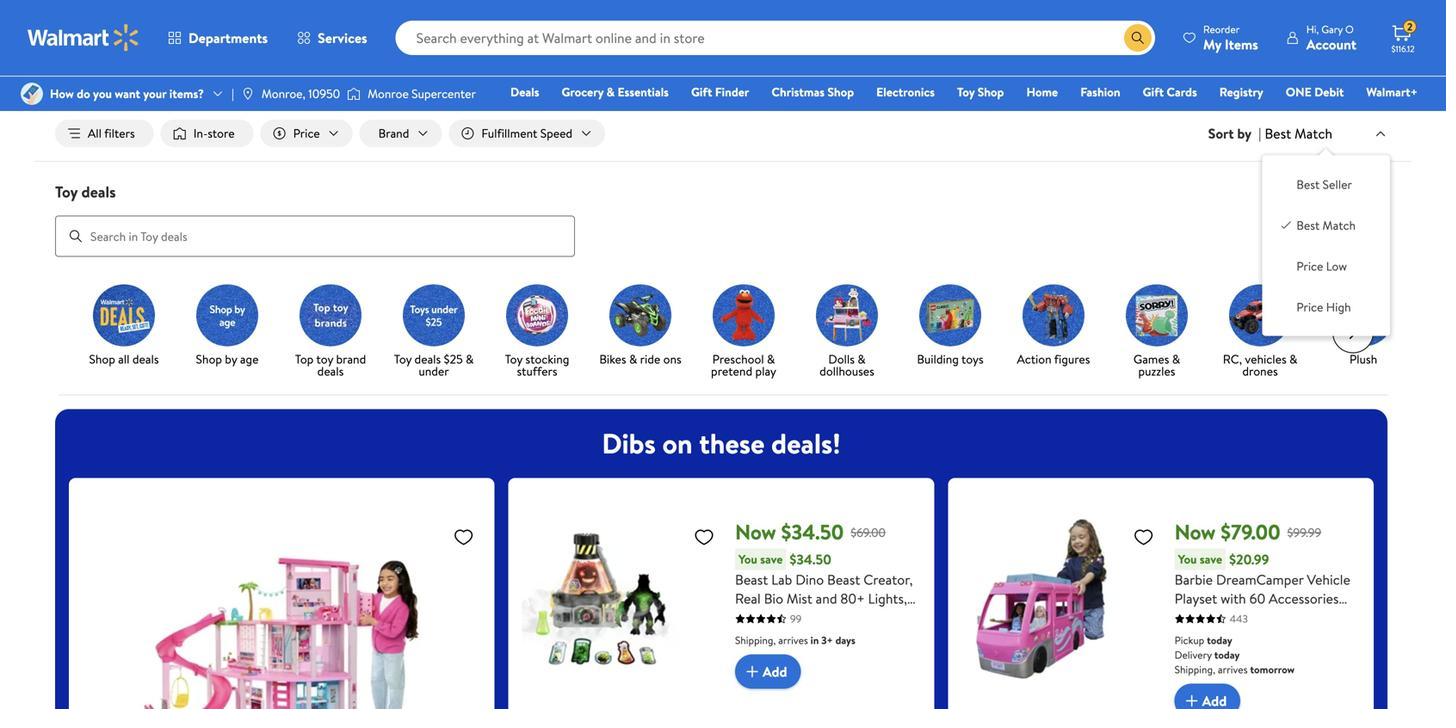 Task type: vqa. For each thing, say whether or not it's contained in the screenshot.
the bottommost A
no



Task type: locate. For each thing, give the bounding box(es) containing it.
ride
[[640, 351, 660, 368]]

grocery & essentials link
[[554, 83, 677, 101]]

you up barbie
[[1178, 551, 1197, 568]]

lights,
[[868, 589, 907, 608]]

christmas
[[772, 83, 825, 100]]

deals inside 'link'
[[132, 351, 159, 368]]

0 horizontal spatial you
[[739, 551, 757, 568]]

ride-on toys image
[[609, 285, 671, 347]]

by inside sort and filter section element
[[1237, 124, 1252, 143]]

gift inside gift finder link
[[691, 83, 712, 100]]

shop
[[828, 83, 854, 100], [978, 83, 1004, 100], [89, 351, 115, 368], [196, 351, 222, 368]]

& inside the toy deals $25 & under
[[466, 351, 474, 368]]

radio-controlled, vehicles and drones image
[[1229, 285, 1291, 347]]

1 save from the left
[[760, 551, 783, 568]]

arrives inside pickup today delivery today shipping, arrives tomorrow
[[1218, 662, 1248, 677]]

 image left how
[[21, 83, 43, 105]]

3+
[[821, 633, 833, 648]]

delivery
[[1175, 648, 1212, 662]]

1 vertical spatial match
[[1323, 217, 1356, 233]]

1 horizontal spatial shipping,
[[1175, 662, 1215, 677]]

toy inside the toy deals $25 & under
[[394, 351, 412, 368]]

1 horizontal spatial by
[[1237, 124, 1252, 143]]

& for preschool
[[767, 351, 775, 368]]

arrives left tomorrow
[[1218, 662, 1248, 677]]

1 horizontal spatial gift
[[1143, 83, 1164, 100]]

home
[[1026, 83, 1058, 100]]

& for games
[[1172, 351, 1180, 368]]

gift inside gift cards link
[[1143, 83, 1164, 100]]

arrives left in
[[778, 633, 808, 648]]

best match down one
[[1265, 124, 1333, 143]]

price down 'monroe, 10950'
[[293, 125, 320, 142]]

2 gift from the left
[[1143, 83, 1164, 100]]

building
[[917, 351, 959, 368]]

match down one debit
[[1295, 124, 1333, 143]]

price left high at the top
[[1297, 298, 1323, 315]]

shop left all
[[89, 351, 115, 368]]

price high
[[1297, 298, 1351, 315]]

may
[[282, 38, 300, 53]]

0 horizontal spatial gift
[[691, 83, 712, 100]]

price for price low
[[1297, 258, 1323, 274]]

1 horizontal spatial  image
[[347, 85, 361, 102]]

account
[[1306, 35, 1357, 54]]

deals!
[[771, 424, 841, 463]]

0 horizontal spatial and
[[781, 608, 803, 627]]

1 now from the left
[[735, 518, 776, 547]]

save
[[760, 551, 783, 568], [1200, 551, 1222, 568]]

deals left $25
[[415, 351, 441, 368]]

& inside dolls & dollhouses
[[858, 351, 866, 368]]

shop inside 'christmas shop' link
[[828, 83, 854, 100]]

match down seller
[[1323, 217, 1356, 233]]

deals right "top"
[[317, 363, 344, 380]]

shop left the 'age'
[[196, 351, 222, 368]]

toy for toy stocking stuffers
[[505, 351, 523, 368]]

1 gift from the left
[[691, 83, 712, 100]]

checks.
[[189, 38, 222, 53]]

vehicle
[[1307, 570, 1350, 589]]

1 vertical spatial |
[[1259, 124, 1261, 143]]

walmart+ link
[[1359, 83, 1425, 101]]

best match right "best match" radio
[[1297, 217, 1356, 233]]

beast
[[735, 570, 768, 589], [827, 570, 860, 589]]

best
[[1265, 124, 1291, 143], [1297, 176, 1320, 193], [1297, 217, 1320, 233]]

& inside games & puzzles
[[1172, 351, 1180, 368]]

1 horizontal spatial save
[[1200, 551, 1222, 568]]

0 horizontal spatial beast
[[735, 570, 768, 589]]

| up the store
[[232, 85, 234, 102]]

do
[[77, 85, 90, 102]]

2 now from the left
[[1175, 518, 1216, 547]]

2 beast from the left
[[827, 570, 860, 589]]

& left "ride" on the left of page
[[629, 351, 637, 368]]

sort
[[1208, 124, 1234, 143]]

Toy deals search field
[[34, 181, 1412, 257]]

monroe supercenter
[[368, 85, 476, 102]]

best right "best match" radio
[[1297, 217, 1320, 233]]

toy inside the toy deals search field
[[55, 181, 78, 203]]

0 horizontal spatial arrives
[[778, 633, 808, 648]]

bikes
[[599, 351, 626, 368]]

save inside you save $34.50 beast lab dino beast creator, real bio mist and 80+ lights, sounds and reactions, ages 5+
[[760, 551, 783, 568]]

best left seller
[[1297, 176, 1320, 193]]

1 you from the left
[[739, 551, 757, 568]]

puzzles
[[1138, 363, 1175, 380]]

while supplies last. no rain checks. select items may not be available in-store.
[[69, 38, 411, 53]]

plush toys image
[[1333, 285, 1394, 347]]

1 vertical spatial best match
[[1297, 217, 1356, 233]]

under
[[419, 363, 449, 380]]

dreamcamper
[[1216, 570, 1304, 589]]

save up barbie
[[1200, 551, 1222, 568]]

today down 443
[[1207, 633, 1232, 648]]

add to cart image
[[742, 662, 763, 682]]

shipping, down pickup
[[1175, 662, 1215, 677]]

1 vertical spatial $34.50
[[790, 550, 831, 569]]

1 horizontal spatial beast
[[827, 570, 860, 589]]

add to favorites list, barbie dreamhouse, 75+ pieces, pool party doll house with 3 story slide image
[[453, 526, 474, 548]]

2 you from the left
[[1178, 551, 1197, 568]]

creator,
[[864, 570, 913, 589]]

now up barbie
[[1175, 518, 1216, 547]]

toy for toy shop
[[957, 83, 975, 100]]

building toys link
[[906, 285, 995, 369]]

shipping,
[[735, 633, 776, 648], [1175, 662, 1215, 677]]

preschool toys image
[[713, 285, 775, 347]]

1 horizontal spatial arrives
[[1218, 662, 1248, 677]]

1 horizontal spatial and
[[816, 589, 837, 608]]

save up 'lab'
[[760, 551, 783, 568]]

pickup today delivery today shipping, arrives tomorrow
[[1175, 633, 1295, 677]]

price for price high
[[1297, 298, 1323, 315]]

0 vertical spatial |
[[232, 85, 234, 102]]

not
[[302, 38, 318, 53]]

0 vertical spatial match
[[1295, 124, 1333, 143]]

dolls & dollhouses
[[820, 351, 874, 380]]

& right preschool
[[767, 351, 775, 368]]

1 horizontal spatial now
[[1175, 518, 1216, 547]]

1 horizontal spatial you
[[1178, 551, 1197, 568]]

dolls & dollhouses link
[[802, 285, 892, 381]]

443
[[1230, 612, 1248, 626]]

beast left 'lab'
[[735, 570, 768, 589]]

supplies
[[96, 38, 132, 53]]

drones
[[1242, 363, 1278, 380]]

shop by age
[[196, 351, 259, 368]]

action
[[1017, 351, 1052, 368]]

& inside preschool & pretend play
[[767, 351, 775, 368]]

& right $25
[[466, 351, 474, 368]]

all
[[118, 351, 130, 368]]

Search in Toy deals search field
[[55, 216, 575, 257]]

you inside you save $34.50 beast lab dino beast creator, real bio mist and 80+ lights, sounds and reactions, ages 5+
[[739, 551, 757, 568]]

deals up search "image"
[[81, 181, 116, 203]]

price button
[[260, 120, 353, 147]]

games & puzzles
[[1134, 351, 1180, 380]]

0 vertical spatial best match
[[1265, 124, 1333, 143]]

1 vertical spatial by
[[225, 351, 237, 368]]

and left 30- at bottom
[[1262, 608, 1283, 627]]

building toys
[[917, 351, 984, 368]]

80+
[[840, 589, 865, 608]]

finder
[[715, 83, 749, 100]]

you save $20.99 barbie dreamcamper vehicle playset with 60 accessories including pool and 30-inch slide
[[1175, 550, 1350, 646]]

 image
[[21, 83, 43, 105], [347, 85, 361, 102]]

2 vertical spatial price
[[1297, 298, 1323, 315]]

& right vehicles
[[1289, 351, 1297, 368]]

services
[[318, 28, 367, 47]]

0 vertical spatial price
[[293, 125, 320, 142]]

1 beast from the left
[[735, 570, 768, 589]]

toy left stocking
[[505, 351, 523, 368]]

gift for gift cards
[[1143, 83, 1164, 100]]

shop right christmas on the right top
[[828, 83, 854, 100]]

bikes & ride ons link
[[596, 285, 685, 369]]

rain
[[170, 38, 187, 53]]

shipping, down "sounds"
[[735, 633, 776, 648]]

add to favorites list, barbie dreamcamper vehicle playset with 60 accessories including pool and 30-inch slide image
[[1133, 526, 1154, 548]]

0 horizontal spatial |
[[232, 85, 234, 102]]

0 horizontal spatial now
[[735, 518, 776, 547]]

toy stocking stuffers image
[[506, 285, 568, 347]]

1 vertical spatial shipping,
[[1175, 662, 1215, 677]]

and
[[816, 589, 837, 608], [781, 608, 803, 627], [1262, 608, 1283, 627]]

you inside you save $20.99 barbie dreamcamper vehicle playset with 60 accessories including pool and 30-inch slide
[[1178, 551, 1197, 568]]

and left 80+
[[816, 589, 837, 608]]

seller
[[1323, 176, 1352, 193]]

add to favorites list, beast lab dino beast creator, real bio mist and 80+ lights, sounds and reactions, ages 5+ image
[[694, 526, 714, 548]]

99
[[790, 612, 802, 626]]

& for dolls
[[858, 351, 866, 368]]

how
[[50, 85, 74, 102]]

1 horizontal spatial |
[[1259, 124, 1261, 143]]

0 vertical spatial shipping,
[[735, 633, 776, 648]]

 image
[[241, 87, 255, 101]]

now right the add to favorites list, beast lab dino beast creator, real bio mist and 80+ lights, sounds and reactions, ages 5+ 'image'
[[735, 518, 776, 547]]

 image right the 10950
[[347, 85, 361, 102]]

& right dolls
[[858, 351, 866, 368]]

deals right all
[[132, 351, 159, 368]]

0 vertical spatial by
[[1237, 124, 1252, 143]]

all
[[88, 125, 102, 142]]

1 vertical spatial arrives
[[1218, 662, 1248, 677]]

monroe
[[368, 85, 409, 102]]

option group containing best seller
[[1276, 169, 1376, 322]]

rc,
[[1223, 351, 1242, 368]]

0 horizontal spatial save
[[760, 551, 783, 568]]

by left the 'age'
[[225, 351, 237, 368]]

building toys image
[[919, 285, 981, 347]]

by
[[1237, 124, 1252, 143], [225, 351, 237, 368]]

price inside price dropdown button
[[293, 125, 320, 142]]

gift left finder
[[691, 83, 712, 100]]

save inside you save $20.99 barbie dreamcamper vehicle playset with 60 accessories including pool and 30-inch slide
[[1200, 551, 1222, 568]]

5+
[[904, 608, 919, 627]]

option group
[[1276, 169, 1376, 322]]

0 horizontal spatial  image
[[21, 83, 43, 105]]

monroe, 10950
[[262, 85, 340, 102]]

gift cards link
[[1135, 83, 1205, 101]]

save for $79.00
[[1200, 551, 1222, 568]]

shipping, arrives in 3+ days
[[735, 633, 856, 648]]

$34.50
[[781, 518, 844, 547], [790, 550, 831, 569]]

by right sort
[[1237, 124, 1252, 143]]

shop inside toy shop link
[[978, 83, 1004, 100]]

| right sort
[[1259, 124, 1261, 143]]

$69.00
[[851, 524, 886, 541]]

grocery
[[562, 83, 604, 100]]

play
[[755, 363, 776, 380]]

1 vertical spatial price
[[1297, 258, 1323, 274]]

you up real at bottom right
[[739, 551, 757, 568]]

toy up search "image"
[[55, 181, 78, 203]]

best match inside best match dropdown button
[[1265, 124, 1333, 143]]

in-
[[374, 38, 386, 53]]

gift left cards
[[1143, 83, 1164, 100]]

0 vertical spatial best
[[1265, 124, 1291, 143]]

toy right electronics link
[[957, 83, 975, 100]]

and up shipping, arrives in 3+ days
[[781, 608, 803, 627]]

price left low
[[1297, 258, 1323, 274]]

rc, vehicles & drones link
[[1215, 285, 1305, 381]]

shop left home 'link'
[[978, 83, 1004, 100]]

best right sort by |
[[1265, 124, 1291, 143]]

beast right dino
[[827, 570, 860, 589]]

real
[[735, 589, 761, 608]]

0 vertical spatial arrives
[[778, 633, 808, 648]]

2 horizontal spatial and
[[1262, 608, 1283, 627]]

price for price
[[293, 125, 320, 142]]

shop by age image
[[196, 285, 258, 347]]

2 save from the left
[[1200, 551, 1222, 568]]

price
[[293, 125, 320, 142], [1297, 258, 1323, 274], [1297, 298, 1323, 315]]

how do you want your items?
[[50, 85, 204, 102]]

deals link
[[503, 83, 547, 101]]

toy inside toy shop link
[[957, 83, 975, 100]]

toy inside toy stocking stuffers
[[505, 351, 523, 368]]

you for now $34.50
[[739, 551, 757, 568]]

toy shop
[[957, 83, 1004, 100]]

bikes & ride ons
[[599, 351, 681, 368]]

search icon image
[[1131, 31, 1145, 45]]

& right "grocery"
[[607, 83, 615, 100]]

match inside best match dropdown button
[[1295, 124, 1333, 143]]

high
[[1326, 298, 1351, 315]]

items?
[[169, 85, 204, 102]]

| inside sort and filter section element
[[1259, 124, 1261, 143]]

toy left the under
[[394, 351, 412, 368]]

0 horizontal spatial by
[[225, 351, 237, 368]]

dolls
[[828, 351, 855, 368]]

& right games
[[1172, 351, 1180, 368]]

in-store button
[[161, 120, 254, 147]]



Task type: describe. For each thing, give the bounding box(es) containing it.
toy for toy deals
[[55, 181, 78, 203]]

now for now $79.00
[[1175, 518, 1216, 547]]

best seller
[[1297, 176, 1352, 193]]

Search search field
[[396, 21, 1155, 55]]

grocery & essentials
[[562, 83, 669, 100]]

best inside best match dropdown button
[[1265, 124, 1291, 143]]

sort and filter section element
[[34, 106, 1412, 336]]

toy
[[316, 351, 333, 368]]

2
[[1407, 20, 1413, 34]]

$20.99
[[1229, 550, 1269, 569]]

departments
[[189, 28, 268, 47]]

mist
[[787, 589, 812, 608]]

services button
[[282, 17, 382, 59]]

gift for gift finder
[[691, 83, 712, 100]]

select
[[224, 38, 252, 53]]

toy stocking stuffers link
[[492, 285, 582, 381]]

preschool & pretend play link
[[699, 285, 788, 381]]

christmas shop link
[[764, 83, 862, 101]]

you for now $79.00
[[1178, 551, 1197, 568]]

by for sort
[[1237, 124, 1252, 143]]

o
[[1345, 22, 1354, 37]]

games
[[1134, 351, 1169, 368]]

& inside rc, vehicles & drones
[[1289, 351, 1297, 368]]

ages
[[871, 608, 900, 627]]

shop inside shop by age link
[[196, 351, 222, 368]]

pool
[[1232, 608, 1259, 627]]

now $34.50 $69.00
[[735, 518, 886, 547]]

add to cart image
[[1182, 691, 1202, 709]]

30-
[[1287, 608, 1308, 627]]

toy stocking stuffers
[[505, 351, 569, 380]]

want
[[115, 85, 140, 102]]

$79.00
[[1221, 518, 1280, 547]]

figures
[[1054, 351, 1090, 368]]

pretend
[[711, 363, 752, 380]]

departments button
[[153, 17, 282, 59]]

inch
[[1308, 608, 1333, 627]]

shop inside shop all deals 'link'
[[89, 351, 115, 368]]

$99.99
[[1287, 524, 1321, 541]]

items
[[255, 38, 279, 53]]

plush link
[[1319, 285, 1408, 369]]

top toy brand deals image
[[300, 285, 362, 347]]

sort by |
[[1208, 124, 1261, 143]]

by for shop
[[225, 351, 237, 368]]

shop all deals image
[[93, 285, 155, 347]]

shipping, inside pickup today delivery today shipping, arrives tomorrow
[[1175, 662, 1215, 677]]

in-store
[[193, 125, 235, 142]]

hi, gary o account
[[1306, 22, 1357, 54]]

action figures
[[1017, 351, 1090, 368]]

option group inside sort and filter section element
[[1276, 169, 1376, 322]]

age
[[240, 351, 259, 368]]

action figures image
[[1023, 285, 1085, 347]]

monroe,
[[262, 85, 305, 102]]

toy deals
[[55, 181, 116, 203]]

Best Match radio
[[1279, 217, 1293, 230]]

no
[[154, 38, 168, 53]]

10950
[[308, 85, 340, 102]]

in-
[[193, 125, 208, 142]]

be
[[320, 38, 331, 53]]

0 horizontal spatial shipping,
[[735, 633, 776, 648]]

debit
[[1315, 83, 1344, 100]]

pickup
[[1175, 633, 1204, 648]]

reactions,
[[806, 608, 868, 627]]

my
[[1203, 35, 1222, 54]]

including
[[1175, 608, 1229, 627]]

$116.12
[[1391, 43, 1415, 55]]

Walmart Site-Wide search field
[[396, 21, 1155, 55]]

games and puzzles image
[[1126, 285, 1188, 347]]

and inside you save $20.99 barbie dreamcamper vehicle playset with 60 accessories including pool and 30-inch slide
[[1262, 608, 1283, 627]]

in
[[811, 633, 819, 648]]

$25
[[444, 351, 463, 368]]

dibs on these deals!
[[602, 424, 841, 463]]

deals inside the toy deals $25 & under
[[415, 351, 441, 368]]

cards
[[1167, 83, 1197, 100]]

one debit link
[[1278, 83, 1352, 101]]

dibs
[[602, 424, 656, 463]]

brand
[[378, 125, 409, 142]]

filters
[[104, 125, 135, 142]]

store
[[208, 125, 235, 142]]

deals inside search field
[[81, 181, 116, 203]]

gift finder
[[691, 83, 749, 100]]

 image for monroe supercenter
[[347, 85, 361, 102]]

fulfillment
[[482, 125, 537, 142]]

rc, vehicles & drones
[[1223, 351, 1297, 380]]

slide
[[1175, 627, 1203, 646]]

electronics
[[876, 83, 935, 100]]

reorder my items
[[1203, 22, 1258, 54]]

0 vertical spatial $34.50
[[781, 518, 844, 547]]

you save $34.50 beast lab dino beast creator, real bio mist and 80+ lights, sounds and reactions, ages 5+
[[735, 550, 919, 627]]

one debit
[[1286, 83, 1344, 100]]

toy shop link
[[949, 83, 1012, 101]]

& for bikes
[[629, 351, 637, 368]]

all filters button
[[55, 120, 154, 147]]

gift finder link
[[683, 83, 757, 101]]

games & puzzles link
[[1112, 285, 1202, 381]]

walmart black friday deals for days image
[[906, 0, 1398, 92]]

fulfillment speed
[[482, 125, 573, 142]]

vehicles
[[1245, 351, 1287, 368]]

one
[[1286, 83, 1312, 100]]

shop by age link
[[182, 285, 272, 369]]

plush
[[1350, 351, 1377, 368]]

bio
[[764, 589, 783, 608]]

 image for how do you want your items?
[[21, 83, 43, 105]]

& for grocery
[[607, 83, 615, 100]]

toy deals $25 & under
[[394, 351, 474, 380]]

now for now $34.50
[[735, 518, 776, 547]]

next slide for chipmodulewithimages list image
[[1333, 312, 1374, 353]]

dollhouses
[[820, 363, 874, 380]]

deals
[[510, 83, 539, 100]]

today right delivery
[[1214, 648, 1240, 662]]

top toy brand deals link
[[286, 285, 375, 381]]

search image
[[69, 230, 83, 243]]

dolls and dollhouses image
[[816, 285, 878, 347]]

add
[[763, 662, 787, 681]]

your
[[143, 85, 166, 102]]

items
[[1225, 35, 1258, 54]]

stocking
[[525, 351, 569, 368]]

toy for toy deals $25 & under
[[394, 351, 412, 368]]

tomorrow
[[1250, 662, 1295, 677]]

walmart image
[[28, 24, 139, 52]]

$34.50 inside you save $34.50 beast lab dino beast creator, real bio mist and 80+ lights, sounds and reactions, ages 5+
[[790, 550, 831, 569]]

fashion link
[[1073, 83, 1128, 101]]

save for $34.50
[[760, 551, 783, 568]]

available
[[334, 38, 372, 53]]

1 vertical spatial best
[[1297, 176, 1320, 193]]

2 vertical spatial best
[[1297, 217, 1320, 233]]

toys under 25 dollars image
[[403, 285, 465, 347]]

deals inside top toy brand deals
[[317, 363, 344, 380]]



